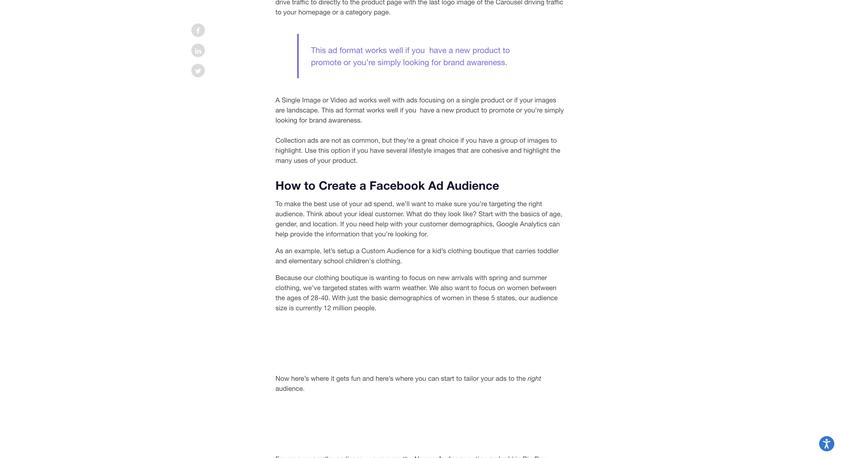 Task type: vqa. For each thing, say whether or not it's contained in the screenshot.
are to the right
yes



Task type: describe. For each thing, give the bounding box(es) containing it.
facebook image
[[196, 28, 200, 34]]

1 make from the left
[[285, 200, 301, 208]]

need
[[359, 220, 374, 228]]

to make the best use of your ad spend, we'll want to make sure you're targeting the right audience. think about your ideal customer. what do they look like? start with the basics of age, gender, and location. if you need help with your customer demographics, google analytics can help provide the information that you're looking for.
[[276, 200, 563, 238]]

to inside collection ads are not as common, but they're a great choice if you have a group of images to highlight. use this option if you have several lifestyle images that are cohesive and highlight the many uses of your product.
[[551, 136, 557, 144]]

example,
[[295, 247, 322, 255]]

you inside this ad format works well if you  have a new product to promote or you're simply looking for brand awareness.
[[412, 45, 425, 55]]

1 vertical spatial focus
[[479, 284, 496, 292]]

school
[[324, 257, 344, 265]]

basics
[[521, 210, 540, 218]]

customer
[[420, 220, 448, 228]]

option
[[331, 146, 350, 154]]

for inside as an example, let's setup a custom audience for a kid's clothing boutique that carries toddler and elementary school children's clothing.
[[417, 247, 425, 255]]

2 where from the left
[[396, 375, 414, 382]]

basic
[[372, 294, 388, 302]]

custom
[[362, 247, 385, 255]]

tailor
[[464, 375, 479, 382]]

now here's where it gets fun and here's where you can start to tailor your ads to the right audience.
[[276, 375, 542, 392]]

the inside "now here's where it gets fun and here's where you can start to tailor your ads to the right audience."
[[517, 375, 526, 382]]

clothing inside because our clothing boutique is wanting to focus on new arrivals with spring and summer clothing, we've targeted states with warm weather. we also want to focus on women between the ages of 28-40. with just the basic demographics of women in these 5 states, our audience size is currently 12 million people.
[[315, 274, 339, 282]]

0 vertical spatial is
[[370, 274, 374, 282]]

your inside a single image or video ad works well with ads focusing on a single product or if your images are landscape. this ad format works well if you  have a new product to promote or you're simply looking for brand awareness.
[[520, 96, 533, 104]]

how
[[276, 178, 301, 192]]

just
[[348, 294, 359, 302]]

that inside as an example, let's setup a custom audience for a kid's clothing boutique that carries toddler and elementary school children's clothing.
[[502, 247, 514, 255]]

ad
[[429, 178, 444, 192]]

and inside "now here's where it gets fun and here's where you can start to tailor your ads to the right audience."
[[363, 375, 374, 382]]

you inside to make the best use of your ad spend, we'll want to make sure you're targeting the right audience. think about your ideal customer. what do they look like? start with the basics of age, gender, and location. if you need help with your customer demographics, google analytics can help provide the information that you're looking for.
[[346, 220, 357, 228]]

many
[[276, 156, 292, 164]]

information
[[326, 230, 360, 238]]

audience inside as an example, let's setup a custom audience for a kid's clothing boutique that carries toddler and elementary school children's clothing.
[[387, 247, 415, 255]]

ad inside this ad format works well if you  have a new product to promote or you're simply looking for brand awareness.
[[328, 45, 338, 55]]

new inside a single image or video ad works well with ads focusing on a single product or if your images are landscape. this ad format works well if you  have a new product to promote or you're simply looking for brand awareness.
[[442, 106, 454, 114]]

ages
[[287, 294, 302, 302]]

analytics
[[520, 220, 548, 228]]

1 horizontal spatial women
[[507, 284, 529, 292]]

facebook
[[370, 178, 425, 192]]

0 horizontal spatial is
[[289, 304, 294, 312]]

people.
[[354, 304, 377, 312]]

open accessibe: accessibility options, statement and help image
[[824, 439, 831, 449]]

we'll
[[396, 200, 410, 208]]

cohesive
[[482, 146, 509, 154]]

lifestyle
[[410, 146, 432, 154]]

format inside this ad format works well if you  have a new product to promote or you're simply looking for brand awareness.
[[340, 45, 363, 55]]

these
[[473, 294, 490, 302]]

2 vertical spatial are
[[471, 146, 480, 154]]

million
[[333, 304, 353, 312]]

spend,
[[374, 200, 395, 208]]

clothing inside as an example, let's setup a custom audience for a kid's clothing boutique that carries toddler and elementary school children's clothing.
[[448, 247, 472, 255]]

as
[[343, 136, 350, 144]]

a
[[276, 96, 280, 104]]

ads inside collection ads are not as common, but they're a great choice if you have a group of images to highlight. use this option if you have several lifestyle images that are cohesive and highlight the many uses of your product.
[[308, 136, 319, 144]]

choice
[[439, 136, 459, 144]]

age,
[[550, 210, 563, 218]]

clothing,
[[276, 284, 302, 292]]

want inside because our clothing boutique is wanting to focus on new arrivals with spring and summer clothing, we've targeted states with warm weather. we also want to focus on women between the ages of 28-40. with just the basic demographics of women in these 5 states, our audience size is currently 12 million people.
[[455, 284, 470, 292]]

arrivals
[[452, 274, 473, 282]]

audience. inside to make the best use of your ad spend, we'll want to make sure you're targeting the right audience. think about your ideal customer. what do they look like? start with the basics of age, gender, and location. if you need help with your customer demographics, google analytics can help provide the information that you're looking for.
[[276, 210, 305, 218]]

want inside to make the best use of your ad spend, we'll want to make sure you're targeting the right audience. think about your ideal customer. what do they look like? start with the basics of age, gender, and location. if you need help with your customer demographics, google analytics can help provide the information that you're looking for.
[[412, 200, 426, 208]]

children's
[[346, 257, 375, 265]]

they
[[434, 210, 447, 218]]

looking inside to make the best use of your ad spend, we'll want to make sure you're targeting the right audience. think about your ideal customer. what do they look like? start with the basics of age, gender, and location. if you need help with your customer demographics, google analytics can help provide the information that you're looking for.
[[396, 230, 417, 238]]

audience
[[531, 294, 558, 302]]

right inside to make the best use of your ad spend, we'll want to make sure you're targeting the right audience. think about your ideal customer. what do they look like? start with the basics of age, gender, and location. if you need help with your customer demographics, google analytics can help provide the information that you're looking for.
[[529, 200, 543, 208]]

use
[[305, 146, 317, 154]]

brand inside this ad format works well if you  have a new product to promote or you're simply looking for brand awareness.
[[444, 57, 465, 67]]

about
[[325, 210, 342, 218]]

wanting
[[376, 274, 400, 282]]

look
[[449, 210, 461, 218]]

landscape.
[[287, 106, 320, 114]]

collection
[[276, 136, 306, 144]]

setup
[[338, 247, 354, 255]]

2 vertical spatial well
[[387, 106, 398, 114]]

the inside collection ads are not as common, but they're a great choice if you have a group of images to highlight. use this option if you have several lifestyle images that are cohesive and highlight the many uses of your product.
[[551, 146, 561, 154]]

ads inside "now here's where it gets fun and here's where you can start to tailor your ads to the right audience."
[[496, 375, 507, 382]]

because our clothing boutique is wanting to focus on new arrivals with spring and summer clothing, we've targeted states with warm weather. we also want to focus on women between the ages of 28-40. with just the basic demographics of women in these 5 states, our audience size is currently 12 million people.
[[276, 274, 558, 312]]

highlight
[[524, 146, 549, 154]]

this inside a single image or video ad works well with ads focusing on a single product or if your images are landscape. this ad format works well if you  have a new product to promote or you're simply looking for brand awareness.
[[322, 106, 334, 114]]

summer
[[523, 274, 548, 282]]

ads inside a single image or video ad works well with ads focusing on a single product or if your images are landscape. this ad format works well if you  have a new product to promote or you're simply looking for brand awareness.
[[407, 96, 418, 104]]

0 horizontal spatial focus
[[410, 274, 426, 282]]

states
[[350, 284, 368, 292]]

can inside to make the best use of your ad spend, we'll want to make sure you're targeting the right audience. think about your ideal customer. what do they look like? start with the basics of age, gender, and location. if you need help with your customer demographics, google analytics can help provide the information that you're looking for.
[[549, 220, 560, 228]]

5
[[492, 294, 495, 302]]

great
[[422, 136, 437, 144]]

for inside a single image or video ad works well with ads focusing on a single product or if your images are landscape. this ad format works well if you  have a new product to promote or you're simply looking for brand awareness.
[[299, 116, 307, 124]]

currently
[[296, 304, 322, 312]]

for.
[[419, 230, 429, 238]]

new inside because our clothing boutique is wanting to focus on new arrivals with spring and summer clothing, we've targeted states with warm weather. we also want to focus on women between the ages of 28-40. with just the basic demographics of women in these 5 states, our audience size is currently 12 million people.
[[438, 274, 450, 282]]

you inside a single image or video ad works well with ads focusing on a single product or if your images are landscape. this ad format works well if you  have a new product to promote or you're simply looking for brand awareness.
[[406, 106, 417, 114]]

weather.
[[403, 284, 428, 292]]

ad inside to make the best use of your ad spend, we'll want to make sure you're targeting the right audience. think about your ideal customer. what do they look like? start with the basics of age, gender, and location. if you need help with your customer demographics, google analytics can help provide the information that you're looking for.
[[365, 200, 372, 208]]

also
[[441, 284, 453, 292]]

1 vertical spatial on
[[428, 274, 436, 282]]

demographics
[[390, 294, 433, 302]]

your inside collection ads are not as common, but they're a great choice if you have a group of images to highlight. use this option if you have several lifestyle images that are cohesive and highlight the many uses of your product.
[[318, 156, 331, 164]]

start
[[479, 210, 493, 218]]

1 vertical spatial images
[[528, 136, 550, 144]]

this inside this ad format works well if you  have a new product to promote or you're simply looking for brand awareness.
[[311, 45, 326, 55]]

this ad format works well if you  have a new product to promote or you're simply looking for brand awareness.
[[311, 45, 510, 67]]

for inside this ad format works well if you  have a new product to promote or you're simply looking for brand awareness.
[[432, 57, 442, 67]]

0 vertical spatial audience
[[447, 178, 500, 192]]

to inside a single image or video ad works well with ads focusing on a single product or if your images are landscape. this ad format works well if you  have a new product to promote or you're simply looking for brand awareness.
[[482, 106, 488, 114]]

kid's
[[433, 247, 446, 255]]

1 horizontal spatial have
[[479, 136, 493, 144]]

1 vertical spatial are
[[321, 136, 330, 144]]

warm
[[384, 284, 401, 292]]

we've
[[303, 284, 321, 292]]

to inside to make the best use of your ad spend, we'll want to make sure you're targeting the right audience. think about your ideal customer. what do they look like? start with the basics of age, gender, and location. if you need help with your customer demographics, google analytics can help provide the information that you're looking for.
[[428, 200, 434, 208]]

and inside as an example, let's setup a custom audience for a kid's clothing boutique that carries toddler and elementary school children's clothing.
[[276, 257, 287, 265]]

promote inside this ad format works well if you  have a new product to promote or you're simply looking for brand awareness.
[[311, 57, 342, 67]]

this
[[319, 146, 329, 154]]

of left 28-
[[303, 294, 309, 302]]

0 horizontal spatial our
[[304, 274, 314, 282]]

let's
[[324, 247, 336, 255]]

image
[[302, 96, 321, 104]]

that inside to make the best use of your ad spend, we'll want to make sure you're targeting the right audience. think about your ideal customer. what do they look like? start with the basics of age, gender, and location. if you need help with your customer demographics, google analytics can help provide the information that you're looking for.
[[362, 230, 373, 238]]

format inside a single image or video ad works well with ads focusing on a single product or if your images are landscape. this ad format works well if you  have a new product to promote or you're simply looking for brand awareness.
[[345, 106, 365, 114]]

carries
[[516, 247, 536, 255]]

they're
[[394, 136, 415, 144]]

new inside this ad format works well if you  have a new product to promote or you're simply looking for brand awareness.
[[456, 45, 471, 55]]

2 vertical spatial works
[[367, 106, 385, 114]]

1 vertical spatial works
[[359, 96, 377, 104]]

awareness. inside a single image or video ad works well with ads focusing on a single product or if your images are landscape. this ad format works well if you  have a new product to promote or you're simply looking for brand awareness.
[[329, 116, 363, 124]]

brand inside a single image or video ad works well with ads focusing on a single product or if your images are landscape. this ad format works well if you  have a new product to promote or you're simply looking for brand awareness.
[[309, 116, 327, 124]]

2 here's from the left
[[376, 375, 394, 382]]

single
[[462, 96, 480, 104]]

simply inside a single image or video ad works well with ads focusing on a single product or if your images are landscape. this ad format works well if you  have a new product to promote or you're simply looking for brand awareness.
[[545, 106, 564, 114]]

boutique inside as an example, let's setup a custom audience for a kid's clothing boutique that carries toddler and elementary school children's clothing.
[[474, 247, 501, 255]]

works inside this ad format works well if you  have a new product to promote or you're simply looking for brand awareness.
[[366, 45, 387, 55]]

video
[[331, 96, 348, 104]]

1 vertical spatial well
[[379, 96, 391, 104]]

targeting
[[490, 200, 516, 208]]

2 make from the left
[[436, 200, 453, 208]]

in
[[466, 294, 471, 302]]

1 horizontal spatial help
[[376, 220, 389, 228]]

images inside a single image or video ad works well with ads focusing on a single product or if your images are landscape. this ad format works well if you  have a new product to promote or you're simply looking for brand awareness.
[[535, 96, 557, 104]]

with
[[332, 294, 346, 302]]



Task type: locate. For each thing, give the bounding box(es) containing it.
1 horizontal spatial focus
[[479, 284, 496, 292]]

you
[[412, 45, 425, 55], [406, 106, 417, 114], [466, 136, 477, 144], [358, 146, 368, 154], [346, 220, 357, 228], [416, 375, 427, 382]]

1 vertical spatial have
[[370, 146, 385, 154]]

and inside because our clothing boutique is wanting to focus on new arrivals with spring and summer clothing, we've targeted states with warm weather. we also want to focus on women between the ages of 28-40. with just the basic demographics of women in these 5 states, our audience size is currently 12 million people.
[[510, 274, 521, 282]]

0 horizontal spatial want
[[412, 200, 426, 208]]

google
[[497, 220, 519, 228]]

ads up the use
[[308, 136, 319, 144]]

1 horizontal spatial where
[[396, 375, 414, 382]]

twitter image
[[195, 68, 201, 75]]

0 horizontal spatial can
[[428, 375, 439, 382]]

ad
[[328, 45, 338, 55], [350, 96, 357, 104], [336, 106, 344, 114], [365, 200, 372, 208]]

our right states,
[[519, 294, 529, 302]]

0 vertical spatial that
[[458, 146, 469, 154]]

images
[[535, 96, 557, 104], [528, 136, 550, 144], [434, 146, 456, 154]]

2 vertical spatial looking
[[396, 230, 417, 238]]

to inside this ad format works well if you  have a new product to promote or you're simply looking for brand awareness.
[[503, 45, 510, 55]]

audience up clothing. in the left of the page
[[387, 247, 415, 255]]

2 vertical spatial product
[[456, 106, 480, 114]]

1 vertical spatial format
[[345, 106, 365, 114]]

make up they
[[436, 200, 453, 208]]

focus
[[410, 274, 426, 282], [479, 284, 496, 292]]

1 here's from the left
[[291, 375, 309, 382]]

to
[[276, 200, 283, 208]]

1 vertical spatial women
[[442, 294, 464, 302]]

focus up weather.
[[410, 274, 426, 282]]

of right group
[[520, 136, 526, 144]]

start
[[441, 375, 455, 382]]

2 horizontal spatial are
[[471, 146, 480, 154]]

on up "we"
[[428, 274, 436, 282]]

product
[[473, 45, 501, 55], [481, 96, 505, 104], [456, 106, 480, 114]]

12
[[324, 304, 331, 312]]

of down "we"
[[435, 294, 440, 302]]

0 vertical spatial new
[[456, 45, 471, 55]]

now
[[276, 375, 290, 382]]

2 audience. from the top
[[276, 385, 305, 392]]

1 where from the left
[[311, 375, 329, 382]]

here's right fun
[[376, 375, 394, 382]]

1 horizontal spatial here's
[[376, 375, 394, 382]]

2 vertical spatial new
[[438, 274, 450, 282]]

0 vertical spatial awareness.
[[467, 57, 508, 67]]

of
[[520, 136, 526, 144], [310, 156, 316, 164], [342, 200, 348, 208], [542, 210, 548, 218], [303, 294, 309, 302], [435, 294, 440, 302]]

audience. up the gender,
[[276, 210, 305, 218]]

1 horizontal spatial audience
[[447, 178, 500, 192]]

brand
[[444, 57, 465, 67], [309, 116, 327, 124]]

women
[[507, 284, 529, 292], [442, 294, 464, 302]]

0 horizontal spatial here's
[[291, 375, 309, 382]]

right
[[529, 200, 543, 208], [528, 375, 542, 382]]

1 vertical spatial audience.
[[276, 385, 305, 392]]

that inside collection ads are not as common, but they're a great choice if you have a group of images to highlight. use this option if you have several lifestyle images that are cohesive and highlight the many uses of your product.
[[458, 146, 469, 154]]

or
[[344, 57, 351, 67], [323, 96, 329, 104], [507, 96, 513, 104], [517, 106, 523, 114]]

2 vertical spatial images
[[434, 146, 456, 154]]

you inside "now here's where it gets fun and here's where you can start to tailor your ads to the right audience."
[[416, 375, 427, 382]]

common,
[[352, 136, 381, 144]]

2 vertical spatial for
[[417, 247, 425, 255]]

boutique up states
[[341, 274, 368, 282]]

on right focusing
[[447, 96, 455, 104]]

help down the gender,
[[276, 230, 289, 238]]

0 horizontal spatial on
[[428, 274, 436, 282]]

promote inside a single image or video ad works well with ads focusing on a single product or if your images are landscape. this ad format works well if you  have a new product to promote or you're simply looking for brand awareness.
[[489, 106, 515, 114]]

1 vertical spatial help
[[276, 230, 289, 238]]

1 horizontal spatial awareness.
[[467, 57, 508, 67]]

and inside to make the best use of your ad spend, we'll want to make sure you're targeting the right audience. think about your ideal customer. what do they look like? start with the basics of age, gender, and location. if you need help with your customer demographics, google analytics can help provide the information that you're looking for.
[[300, 220, 311, 228]]

the
[[551, 146, 561, 154], [303, 200, 312, 208], [518, 200, 527, 208], [510, 210, 519, 218], [315, 230, 324, 238], [276, 294, 285, 302], [360, 294, 370, 302], [517, 375, 526, 382]]

you're inside this ad format works well if you  have a new product to promote or you're simply looking for brand awareness.
[[353, 57, 376, 67]]

like?
[[463, 210, 477, 218]]

0 horizontal spatial audience
[[387, 247, 415, 255]]

0 horizontal spatial where
[[311, 375, 329, 382]]

audience. down now
[[276, 385, 305, 392]]

are left cohesive
[[471, 146, 480, 154]]

1 vertical spatial is
[[289, 304, 294, 312]]

group
[[501, 136, 518, 144]]

have down but
[[370, 146, 385, 154]]

1 vertical spatial want
[[455, 284, 470, 292]]

help down customer.
[[376, 220, 389, 228]]

are up 'this'
[[321, 136, 330, 144]]

1 horizontal spatial on
[[447, 96, 455, 104]]

0 horizontal spatial awareness.
[[329, 116, 363, 124]]

boutique inside because our clothing boutique is wanting to focus on new arrivals with spring and summer clothing, we've targeted states with warm weather. we also want to focus on women between the ages of 28-40. with just the basic demographics of women in these 5 states, our audience size is currently 12 million people.
[[341, 274, 368, 282]]

40.
[[321, 294, 331, 302]]

highlight.
[[276, 146, 303, 154]]

0 vertical spatial simply
[[378, 57, 401, 67]]

1 horizontal spatial are
[[321, 136, 330, 144]]

0 horizontal spatial ads
[[308, 136, 319, 144]]

0 vertical spatial well
[[389, 45, 403, 55]]

1 horizontal spatial for
[[417, 247, 425, 255]]

you're inside a single image or video ad works well with ads focusing on a single product or if your images are landscape. this ad format works well if you  have a new product to promote or you're simply looking for brand awareness.
[[525, 106, 543, 114]]

make right to
[[285, 200, 301, 208]]

where
[[311, 375, 329, 382], [396, 375, 414, 382]]

1 vertical spatial right
[[528, 375, 542, 382]]

1 horizontal spatial clothing
[[448, 247, 472, 255]]

can down age,
[[549, 220, 560, 228]]

a
[[449, 45, 453, 55], [457, 96, 460, 104], [437, 106, 440, 114], [416, 136, 420, 144], [495, 136, 499, 144], [360, 178, 367, 192], [356, 247, 360, 255], [427, 247, 431, 255]]

0 vertical spatial women
[[507, 284, 529, 292]]

1 audience. from the top
[[276, 210, 305, 218]]

can left start
[[428, 375, 439, 382]]

on down spring at bottom
[[498, 284, 505, 292]]

if inside this ad format works well if you  have a new product to promote or you're simply looking for brand awareness.
[[406, 45, 410, 55]]

2 vertical spatial ads
[[496, 375, 507, 382]]

elementary
[[289, 257, 322, 265]]

an
[[285, 247, 293, 255]]

1 vertical spatial product
[[481, 96, 505, 104]]

that
[[458, 146, 469, 154], [362, 230, 373, 238], [502, 247, 514, 255]]

toddler
[[538, 247, 559, 255]]

product.
[[333, 156, 358, 164]]

audience up "sure"
[[447, 178, 500, 192]]

0 vertical spatial audience.
[[276, 210, 305, 218]]

0 horizontal spatial for
[[299, 116, 307, 124]]

that down choice
[[458, 146, 469, 154]]

new
[[456, 45, 471, 55], [442, 106, 454, 114], [438, 274, 450, 282]]

and right spring at bottom
[[510, 274, 521, 282]]

1 horizontal spatial promote
[[489, 106, 515, 114]]

awareness. inside this ad format works well if you  have a new product to promote or you're simply looking for brand awareness.
[[467, 57, 508, 67]]

this
[[311, 45, 326, 55], [322, 106, 334, 114]]

think
[[307, 210, 323, 218]]

0 horizontal spatial make
[[285, 200, 301, 208]]

awareness.
[[467, 57, 508, 67], [329, 116, 363, 124]]

1 vertical spatial ads
[[308, 136, 319, 144]]

not
[[332, 136, 341, 144]]

0 horizontal spatial clothing
[[315, 274, 339, 282]]

are inside a single image or video ad works well with ads focusing on a single product or if your images are landscape. this ad format works well if you  have a new product to promote or you're simply looking for brand awareness.
[[276, 106, 285, 114]]

2 vertical spatial on
[[498, 284, 505, 292]]

want up what
[[412, 200, 426, 208]]

0 horizontal spatial help
[[276, 230, 289, 238]]

are down a
[[276, 106, 285, 114]]

simply inside this ad format works well if you  have a new product to promote or you're simply looking for brand awareness.
[[378, 57, 401, 67]]

1 horizontal spatial brand
[[444, 57, 465, 67]]

looking inside this ad format works well if you  have a new product to promote or you're simply looking for brand awareness.
[[403, 57, 430, 67]]

a inside this ad format works well if you  have a new product to promote or you're simply looking for brand awareness.
[[449, 45, 453, 55]]

and down as
[[276, 257, 287, 265]]

0 vertical spatial our
[[304, 274, 314, 282]]

1 vertical spatial clothing
[[315, 274, 339, 282]]

1 horizontal spatial ads
[[407, 96, 418, 104]]

0 horizontal spatial simply
[[378, 57, 401, 67]]

focus up 5
[[479, 284, 496, 292]]

but
[[382, 136, 392, 144]]

0 vertical spatial right
[[529, 200, 543, 208]]

and right fun
[[363, 375, 374, 382]]

0 vertical spatial want
[[412, 200, 426, 208]]

1 horizontal spatial boutique
[[474, 247, 501, 255]]

want down arrivals
[[455, 284, 470, 292]]

sure
[[454, 200, 467, 208]]

0 vertical spatial can
[[549, 220, 560, 228]]

1 vertical spatial can
[[428, 375, 439, 382]]

2 vertical spatial that
[[502, 247, 514, 255]]

0 vertical spatial help
[[376, 220, 389, 228]]

simply
[[378, 57, 401, 67], [545, 106, 564, 114]]

0 vertical spatial images
[[535, 96, 557, 104]]

0 horizontal spatial women
[[442, 294, 464, 302]]

of left age,
[[542, 210, 548, 218]]

your inside "now here's where it gets fun and here's where you can start to tailor your ads to the right audience."
[[481, 375, 494, 382]]

looking inside a single image or video ad works well with ads focusing on a single product or if your images are landscape. this ad format works well if you  have a new product to promote or you're simply looking for brand awareness.
[[276, 116, 298, 124]]

is right size
[[289, 304, 294, 312]]

1 vertical spatial simply
[[545, 106, 564, 114]]

1 vertical spatial audience
[[387, 247, 415, 255]]

between
[[531, 284, 557, 292]]

are
[[276, 106, 285, 114], [321, 136, 330, 144], [471, 146, 480, 154]]

can
[[549, 220, 560, 228], [428, 375, 439, 382]]

women up states,
[[507, 284, 529, 292]]

of right use
[[342, 200, 348, 208]]

audience
[[447, 178, 500, 192], [387, 247, 415, 255]]

that down need
[[362, 230, 373, 238]]

boutique
[[474, 247, 501, 255], [341, 274, 368, 282]]

gets
[[337, 375, 350, 382]]

gender,
[[276, 220, 298, 228]]

demographics,
[[450, 220, 495, 228]]

well inside this ad format works well if you  have a new product to promote or you're simply looking for brand awareness.
[[389, 45, 403, 55]]

1 horizontal spatial want
[[455, 284, 470, 292]]

0 horizontal spatial are
[[276, 106, 285, 114]]

0 vertical spatial promote
[[311, 57, 342, 67]]

provide
[[290, 230, 313, 238]]

help
[[376, 220, 389, 228], [276, 230, 289, 238]]

0 vertical spatial on
[[447, 96, 455, 104]]

and inside collection ads are not as common, but they're a great choice if you have a group of images to highlight. use this option if you have several lifestyle images that are cohesive and highlight the many uses of your product.
[[511, 146, 522, 154]]

on inside a single image or video ad works well with ads focusing on a single product or if your images are landscape. this ad format works well if you  have a new product to promote or you're simply looking for brand awareness.
[[447, 96, 455, 104]]

that left carries
[[502, 247, 514, 255]]

can inside "now here's where it gets fun and here's where you can start to tailor your ads to the right audience."
[[428, 375, 439, 382]]

boutique up spring at bottom
[[474, 247, 501, 255]]

how to create a facebook ad audience
[[276, 178, 500, 192]]

is
[[370, 274, 374, 282], [289, 304, 294, 312]]

0 horizontal spatial have
[[370, 146, 385, 154]]

clothing right kid's
[[448, 247, 472, 255]]

1 vertical spatial brand
[[309, 116, 327, 124]]

1 vertical spatial for
[[299, 116, 307, 124]]

and up provide
[[300, 220, 311, 228]]

fun
[[351, 375, 361, 382]]

1 vertical spatial new
[[442, 106, 454, 114]]

28-
[[311, 294, 321, 302]]

as an example, let's setup a custom audience for a kid's clothing boutique that carries toddler and elementary school children's clothing.
[[276, 247, 559, 265]]

right inside "now here's where it gets fun and here's where you can start to tailor your ads to the right audience."
[[528, 375, 542, 382]]

size
[[276, 304, 287, 312]]

customer.
[[375, 210, 405, 218]]

uses
[[294, 156, 308, 164]]

1 vertical spatial this
[[322, 106, 334, 114]]

0 vertical spatial are
[[276, 106, 285, 114]]

as
[[276, 247, 283, 255]]

with inside a single image or video ad works well with ads focusing on a single product or if your images are landscape. this ad format works well if you  have a new product to promote or you're simply looking for brand awareness.
[[392, 96, 405, 104]]

best
[[314, 200, 327, 208]]

2 horizontal spatial ads
[[496, 375, 507, 382]]

1 vertical spatial that
[[362, 230, 373, 238]]

clothing.
[[377, 257, 402, 265]]

ads left focusing
[[407, 96, 418, 104]]

0 vertical spatial for
[[432, 57, 442, 67]]

clothing up targeted
[[315, 274, 339, 282]]

focusing
[[420, 96, 445, 104]]

1 vertical spatial awareness.
[[329, 116, 363, 124]]

have
[[479, 136, 493, 144], [370, 146, 385, 154]]

of down the use
[[310, 156, 316, 164]]

spring
[[489, 274, 508, 282]]

women down also
[[442, 294, 464, 302]]

have up cohesive
[[479, 136, 493, 144]]

and down group
[[511, 146, 522, 154]]

or inside this ad format works well if you  have a new product to promote or you're simply looking for brand awareness.
[[344, 57, 351, 67]]

0 vertical spatial product
[[473, 45, 501, 55]]

0 vertical spatial ads
[[407, 96, 418, 104]]

1 vertical spatial looking
[[276, 116, 298, 124]]

2 horizontal spatial on
[[498, 284, 505, 292]]

want
[[412, 200, 426, 208], [455, 284, 470, 292]]

product inside this ad format works well if you  have a new product to promote or you're simply looking for brand awareness.
[[473, 45, 501, 55]]

do
[[424, 210, 432, 218]]

it
[[331, 375, 335, 382]]

1 vertical spatial our
[[519, 294, 529, 302]]

linkedin image
[[195, 48, 201, 54]]

ideal
[[359, 210, 373, 218]]

ads right tailor
[[496, 375, 507, 382]]

because
[[276, 274, 302, 282]]

audience. inside "now here's where it gets fun and here's where you can start to tailor your ads to the right audience."
[[276, 385, 305, 392]]

we
[[430, 284, 439, 292]]

1 horizontal spatial make
[[436, 200, 453, 208]]

here's right now
[[291, 375, 309, 382]]

0 horizontal spatial boutique
[[341, 274, 368, 282]]

0 vertical spatial boutique
[[474, 247, 501, 255]]

is left wanting
[[370, 274, 374, 282]]

our up we've
[[304, 274, 314, 282]]

what
[[407, 210, 422, 218]]

1 vertical spatial boutique
[[341, 274, 368, 282]]

0 vertical spatial works
[[366, 45, 387, 55]]



